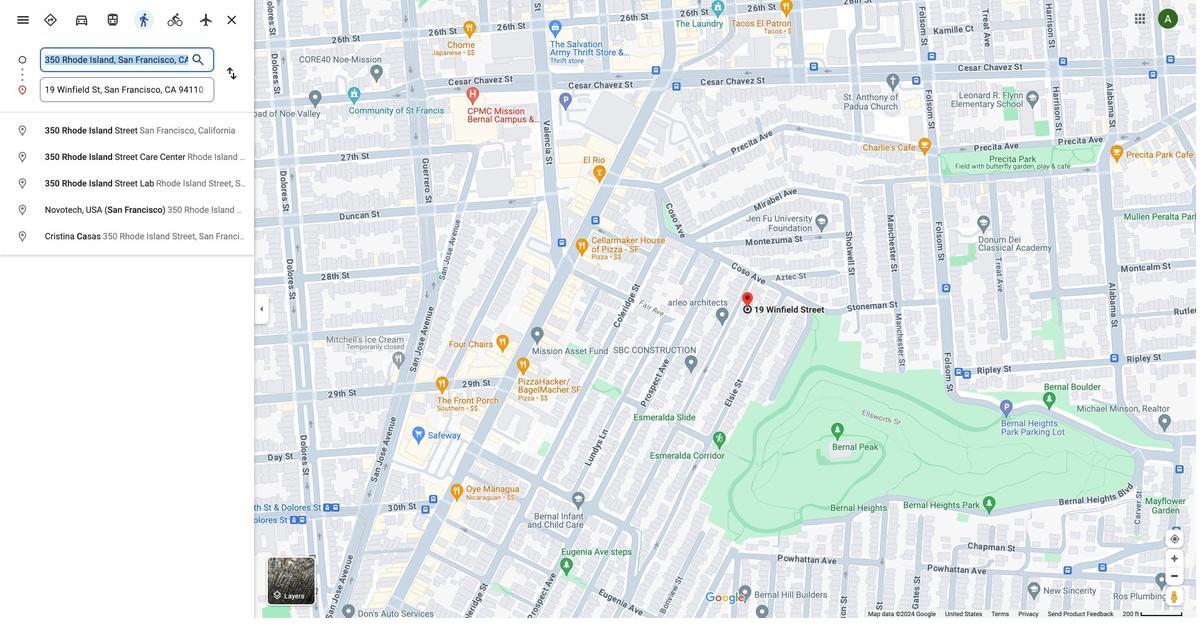 Task type: locate. For each thing, give the bounding box(es) containing it.
collapse side panel image
[[255, 302, 269, 316]]

google account: augustus odena  
(augustus@adept.ai) image
[[1158, 9, 1178, 29]]

none field down starting point 350 rhode island, san francisco, ca field
[[45, 77, 209, 102]]

none radio driving
[[69, 7, 95, 30]]

1 vertical spatial none field
[[45, 77, 209, 102]]

google maps element
[[0, 0, 1196, 619]]

best travel modes image
[[43, 12, 58, 27]]

none radio left driving radio
[[37, 7, 64, 30]]

list item
[[0, 47, 254, 87], [0, 77, 254, 102]]

5 none radio from the left
[[193, 7, 219, 30]]

grid
[[0, 118, 363, 250]]

Destination 19 Winfield St, San Francisco, CA 94110 field
[[45, 82, 209, 97]]

list item down starting point 350 rhode island, san francisco, ca field
[[0, 77, 254, 102]]

list item down the transit icon
[[0, 47, 254, 87]]

none radio left cycling radio
[[131, 7, 157, 30]]

1 cell from the top
[[0, 121, 246, 141]]

show street view coverage image
[[1166, 588, 1184, 606]]

none radio right best travel modes radio
[[69, 7, 95, 30]]

1 none field from the top
[[45, 47, 188, 72]]

1 list item from the top
[[0, 47, 254, 87]]

2 none radio from the left
[[69, 7, 95, 30]]

None field
[[45, 47, 188, 72], [45, 77, 209, 102]]

none radio right walking radio
[[162, 7, 188, 30]]

2 none field from the top
[[45, 77, 209, 102]]

3 none radio from the left
[[131, 7, 157, 30]]

none radio inside google maps element
[[100, 7, 126, 30]]

grid inside google maps element
[[0, 118, 363, 250]]

4 none radio from the left
[[162, 7, 188, 30]]

none field up destination 19 winfield st, san francisco, ca 94110 field
[[45, 47, 188, 72]]

2 list item from the top
[[0, 77, 254, 102]]

None radio
[[100, 7, 126, 30]]

list inside google maps element
[[0, 47, 254, 102]]

1 none radio from the left
[[37, 7, 64, 30]]

0 vertical spatial none field
[[45, 47, 188, 72]]

transit image
[[105, 12, 120, 27]]

none radio flights
[[193, 7, 219, 30]]

None radio
[[37, 7, 64, 30], [69, 7, 95, 30], [131, 7, 157, 30], [162, 7, 188, 30], [193, 7, 219, 30]]

cell
[[0, 121, 246, 141], [0, 147, 363, 168], [0, 174, 331, 194], [0, 200, 359, 221], [0, 227, 269, 247]]

none radio right cycling radio
[[193, 7, 219, 30]]

list
[[0, 47, 254, 102]]

none radio best travel modes
[[37, 7, 64, 30]]



Task type: vqa. For each thing, say whether or not it's contained in the screenshot.
search box
no



Task type: describe. For each thing, give the bounding box(es) containing it.
none radio cycling
[[162, 7, 188, 30]]

walking image
[[136, 12, 151, 27]]

none field destination 19 winfield st, san francisco, ca 94110
[[45, 77, 209, 102]]

zoom out image
[[1170, 572, 1179, 581]]

none radio walking
[[131, 7, 157, 30]]

5 cell from the top
[[0, 227, 269, 247]]

flights image
[[199, 12, 214, 27]]

3 cell from the top
[[0, 174, 331, 194]]

2 cell from the top
[[0, 147, 363, 168]]

zoom in image
[[1170, 554, 1179, 564]]

show your location image
[[1169, 534, 1181, 545]]

Starting point 350 Rhode Island, San Francisco, CA field
[[45, 52, 188, 67]]

none field starting point 350 rhode island, san francisco, ca
[[45, 47, 188, 72]]

4 cell from the top
[[0, 200, 359, 221]]

driving image
[[74, 12, 89, 27]]

cycling image
[[168, 12, 183, 27]]



